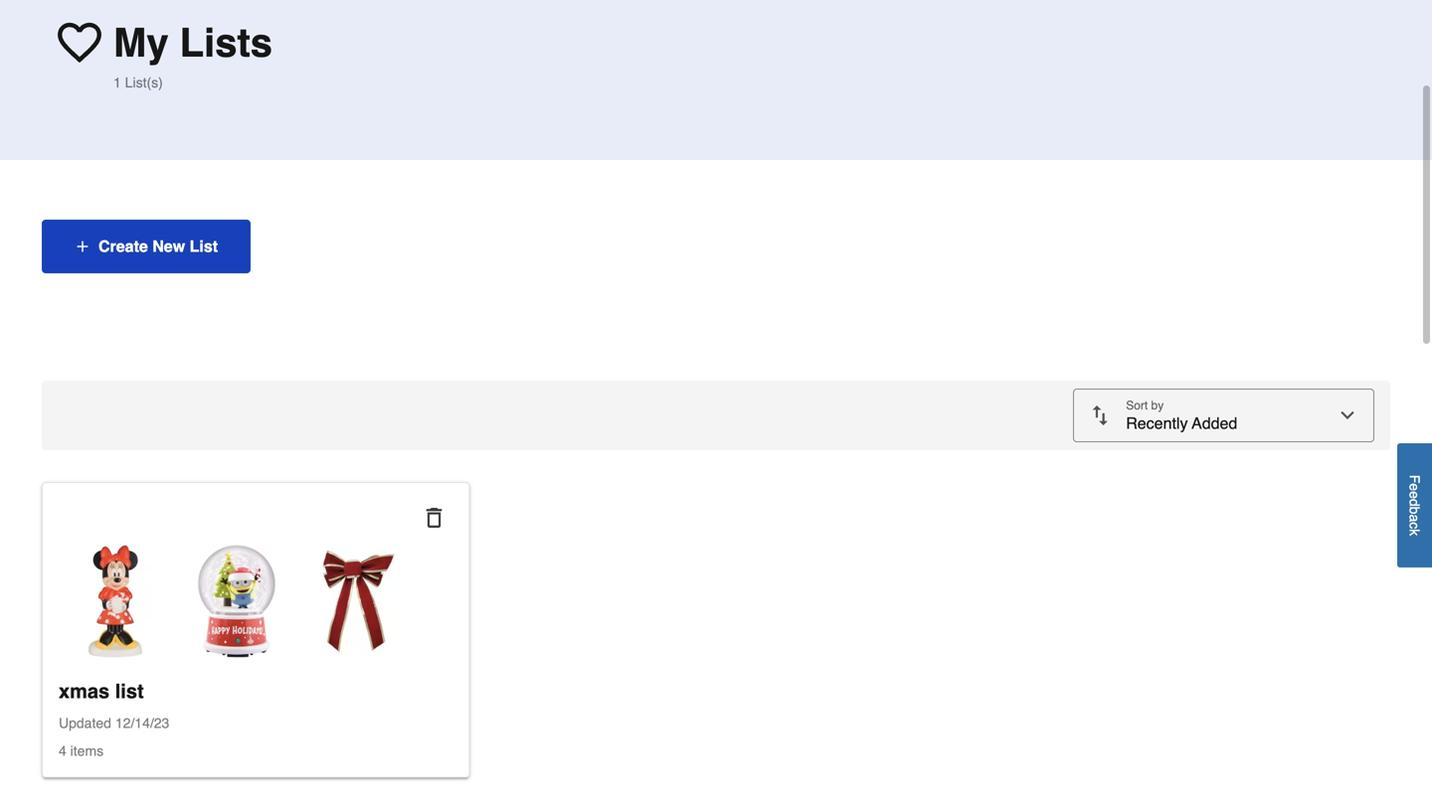 Task type: locate. For each thing, give the bounding box(es) containing it.
1
[[113, 75, 121, 91]]

b
[[1407, 507, 1423, 515]]

create new list button
[[42, 220, 251, 274]]

2 horizontal spatial listimage image
[[301, 545, 415, 659]]

0 horizontal spatial listimage image
[[59, 545, 172, 659]]

f
[[1407, 475, 1423, 484]]

plus image
[[75, 239, 91, 255]]

3 listimage image from the left
[[301, 545, 415, 659]]

trash image
[[425, 508, 444, 528]]

e
[[1407, 484, 1423, 491], [1407, 491, 1423, 499]]

2 e from the top
[[1407, 491, 1423, 499]]

my
[[113, 20, 169, 66]]

xmas
[[59, 681, 110, 703]]

1 horizontal spatial listimage image
[[180, 545, 294, 659]]

4 items
[[59, 744, 104, 760]]

e up d
[[1407, 484, 1423, 491]]

e up b
[[1407, 491, 1423, 499]]

listimage image
[[59, 545, 172, 659], [180, 545, 294, 659], [301, 545, 415, 659]]

f e e d b a c k
[[1407, 475, 1423, 536]]

lists
[[180, 20, 273, 66]]

new
[[152, 237, 185, 256]]

items
[[70, 744, 104, 760]]

1 e from the top
[[1407, 484, 1423, 491]]



Task type: vqa. For each thing, say whether or not it's contained in the screenshot.
leftmost is
no



Task type: describe. For each thing, give the bounding box(es) containing it.
create new list
[[99, 237, 218, 256]]

a
[[1407, 515, 1423, 522]]

k
[[1407, 529, 1423, 536]]

2 listimage image from the left
[[180, 545, 294, 659]]

c
[[1407, 522, 1423, 529]]

list(s)
[[125, 75, 163, 91]]

f e e d b a c k button
[[1398, 444, 1433, 568]]

list
[[115, 681, 144, 703]]

updated
[[59, 716, 111, 732]]

4
[[59, 744, 66, 760]]

my lists 1 list(s)
[[113, 20, 273, 91]]

xmas list
[[59, 681, 144, 703]]

list
[[190, 237, 218, 256]]

12/14/23
[[115, 716, 169, 732]]

create
[[99, 237, 148, 256]]

d
[[1407, 499, 1423, 507]]

updated 12/14/23
[[59, 716, 169, 732]]

1 listimage image from the left
[[59, 545, 172, 659]]



